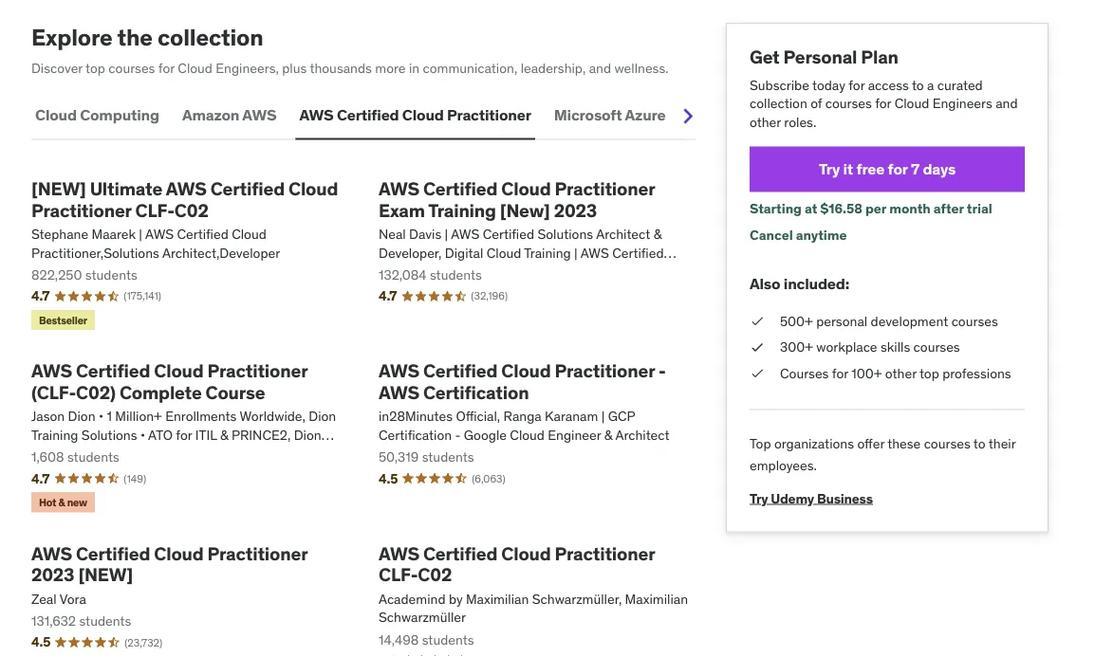 Task type: locate. For each thing, give the bounding box(es) containing it.
students down digital
[[430, 267, 482, 284]]

aws certified cloud practitioner clf-c02 academind by maximilian schwarzmüller, maximilian schwarzmüller 14,498 students
[[379, 542, 688, 649]]

davis
[[409, 226, 442, 243]]

• down million+
[[140, 427, 145, 444]]

1 vertical spatial try
[[750, 490, 768, 507]]

0 horizontal spatial maximilian
[[466, 591, 529, 608]]

workplace
[[817, 339, 878, 356]]

practitioner inside aws certified cloud practitioner 2023 [new] zeal vora 131,632 students
[[207, 542, 308, 565]]

1 horizontal spatial top
[[920, 365, 940, 382]]

jason
[[31, 408, 65, 425]]

google right azure
[[689, 105, 739, 125]]

neal
[[379, 226, 406, 243]]

top inside explore the collection discover top courses for cloud engineers, plus thousands more in communication, leadership, and wellness.
[[86, 59, 105, 76]]

| inside aws certified cloud practitioner - aws certification in28minutes official, ranga karanam | gcp certification - google cloud engineer & architect 50,319 students
[[602, 408, 605, 425]]

to inside top organizations offer these courses to their employees.
[[974, 436, 986, 453]]

4.7 down '822,250'
[[31, 288, 50, 305]]

prince2,
[[232, 427, 291, 444], [232, 445, 291, 463]]

•
[[99, 408, 104, 425], [140, 427, 145, 444], [140, 445, 145, 463]]

0 horizontal spatial clf-
[[135, 199, 175, 222]]

and right engineers at the right top
[[996, 95, 1018, 112]]

0 vertical spatial prince2,
[[232, 427, 291, 444]]

2023 right [new]
[[554, 199, 597, 222]]

1 vertical spatial xsmall image
[[750, 338, 765, 357]]

1 horizontal spatial 2023
[[554, 199, 597, 222]]

architect,
[[634, 263, 692, 280]]

1 vertical spatial architect
[[616, 427, 670, 444]]

vora
[[59, 591, 86, 608]]

0 vertical spatial xsmall image
[[750, 312, 765, 331]]

also included:
[[750, 274, 850, 294]]

at
[[805, 200, 818, 217]]

& inside aws certified cloud practitioner - aws certification in28minutes official, ranga karanam | gcp certification - google cloud engineer & architect 50,319 students
[[604, 427, 613, 444]]

plan
[[861, 46, 899, 68]]

1 horizontal spatial 4.5
[[379, 470, 398, 487]]

by
[[449, 591, 463, 608]]

100+
[[852, 365, 882, 382]]

academind
[[379, 591, 446, 608]]

access
[[868, 76, 909, 93]]

1 horizontal spatial -
[[659, 360, 666, 383]]

dion
[[68, 408, 95, 425], [309, 408, 336, 425], [294, 427, 321, 444]]

175141 reviews element
[[124, 289, 161, 304]]

1 horizontal spatial clf-
[[379, 564, 418, 587]]

courses inside get personal plan subscribe today for access to a curated collection of courses for cloud engineers and other roles.
[[826, 95, 872, 112]]

[new] inside [new] ultimate aws certified cloud practitioner clf-c02 stephane maarek | aws certified cloud practitioner,solutions architect,developer 822,250 students
[[31, 177, 86, 200]]

1 vertical spatial [new]
[[78, 564, 133, 587]]

thousands
[[310, 59, 372, 76]]

2023 up zeal on the left bottom of page
[[31, 564, 74, 587]]

try
[[819, 159, 840, 179], [750, 490, 768, 507]]

architect inside aws certified cloud practitioner - aws certification in28minutes official, ranga karanam | gcp certification - google cloud engineer & architect 50,319 students
[[616, 427, 670, 444]]

2 itil from the top
[[195, 445, 217, 463]]

practitioner for aws certified cloud practitioner
[[447, 105, 531, 125]]

architect
[[596, 226, 650, 243], [616, 427, 670, 444]]

practitioner inside aws certified cloud practitioner - aws certification in28minutes official, ranga karanam | gcp certification - google cloud engineer & architect 50,319 students
[[555, 360, 655, 383]]

0 horizontal spatial c02
[[175, 199, 208, 222]]

to left "a"
[[912, 76, 924, 93]]

1 vertical spatial clf-
[[379, 564, 418, 587]]

[new] up 'vora'
[[78, 564, 133, 587]]

6063 reviews element
[[472, 472, 506, 486]]

courses inside top organizations offer these courses to their employees.
[[924, 436, 971, 453]]

4.5 down "131,632"
[[31, 634, 50, 651]]

hot & new
[[39, 496, 87, 509]]

0 vertical spatial and
[[589, 59, 611, 76]]

0 horizontal spatial 2023
[[31, 564, 74, 587]]

1 itil from the top
[[195, 427, 217, 444]]

month
[[890, 200, 931, 217]]

certified inside aws certified cloud practitioner clf-c02 academind by maximilian schwarzmüller, maximilian schwarzmüller 14,498 students
[[423, 542, 498, 565]]

certified
[[337, 105, 399, 125], [210, 177, 285, 200], [423, 177, 498, 200], [177, 226, 229, 243], [483, 226, 534, 243], [612, 244, 664, 261], [521, 263, 572, 280], [76, 360, 150, 383], [423, 360, 498, 383], [76, 542, 150, 565], [423, 542, 498, 565]]

days
[[923, 159, 956, 179]]

| right maarek
[[139, 226, 142, 243]]

1 vertical spatial other
[[886, 365, 917, 382]]

4.7 for aws certified cloud practitioner exam training [new] 2023
[[379, 288, 397, 305]]

courses down the
[[109, 59, 155, 76]]

1 vertical spatial to
[[974, 436, 986, 453]]

xsmall image for 300+
[[750, 338, 765, 357]]

0 vertical spatial certification
[[423, 381, 529, 404]]

courses
[[109, 59, 155, 76], [826, 95, 872, 112], [952, 313, 998, 330], [914, 339, 960, 356], [924, 436, 971, 453]]

1 horizontal spatial and
[[996, 95, 1018, 112]]

certification down 'in28minutes'
[[379, 427, 452, 444]]

0 horizontal spatial -
[[455, 427, 461, 444]]

practitioner inside aws certified cloud practitioner clf-c02 academind by maximilian schwarzmüller, maximilian schwarzmüller 14,498 students
[[555, 542, 655, 565]]

zeal
[[31, 591, 57, 608]]

top
[[86, 59, 105, 76], [920, 365, 940, 382]]

0 vertical spatial ato
[[148, 427, 173, 444]]

1 ato from the top
[[148, 427, 173, 444]]

professions
[[943, 365, 1012, 382]]

2023
[[554, 199, 597, 222], [31, 564, 74, 587]]

practitioner inside aws certified cloud practitioner (clf-c02) complete course jason dion • 1 million+ enrollments worldwide, dion training solutions • ato for itil & prince2, dion training solutions • ato for itil & prince2, jamario kelly
[[207, 360, 308, 383]]

training
[[428, 199, 496, 222], [524, 244, 571, 261], [31, 427, 78, 444], [31, 445, 78, 463]]

maximilian right "by" at left
[[466, 591, 529, 608]]

google inside aws certified cloud practitioner - aws certification in28minutes official, ranga karanam | gcp certification - google cloud engineer & architect 50,319 students
[[464, 427, 507, 444]]

top right discover
[[86, 59, 105, 76]]

students up (6,063)
[[422, 449, 474, 466]]

1 vertical spatial google
[[464, 427, 507, 444]]

students inside aws certified cloud practitioner clf-c02 academind by maximilian schwarzmüller, maximilian schwarzmüller 14,498 students
[[422, 632, 474, 649]]

1 vertical spatial 4.5
[[31, 634, 50, 651]]

1 vertical spatial top
[[920, 365, 940, 382]]

cloud computing button
[[31, 93, 163, 138]]

try left it
[[819, 159, 840, 179]]

(175,141)
[[124, 290, 161, 303]]

1 horizontal spatial to
[[974, 436, 986, 453]]

1 horizontal spatial google
[[689, 105, 739, 125]]

0 vertical spatial other
[[750, 113, 781, 131]]

google down official,
[[464, 427, 507, 444]]

practitioner for aws certified cloud practitioner (clf-c02) complete course jason dion • 1 million+ enrollments worldwide, dion training solutions • ato for itil & prince2, dion training solutions • ato for itil & prince2, jamario kelly
[[207, 360, 308, 383]]

clf- up 'academind'
[[379, 564, 418, 587]]

solutions up (149)
[[81, 445, 137, 463]]

1 vertical spatial collection
[[750, 95, 808, 112]]

-
[[659, 360, 666, 383], [455, 427, 461, 444]]

students
[[85, 267, 137, 284], [430, 267, 482, 284], [67, 449, 119, 466], [422, 449, 474, 466], [79, 613, 131, 630], [422, 632, 474, 649]]

1 vertical spatial ato
[[148, 445, 173, 463]]

xsmall image up xsmall icon at the right bottom
[[750, 338, 765, 357]]

get
[[750, 46, 780, 68]]

architect up architect,
[[596, 226, 650, 243]]

1 vertical spatial c02
[[418, 564, 452, 587]]

architect,developer
[[162, 244, 280, 261]]

1 vertical spatial 2023
[[31, 564, 74, 587]]

c02 up "by" at left
[[418, 564, 452, 587]]

1 horizontal spatial c02
[[418, 564, 452, 587]]

courses down today
[[826, 95, 872, 112]]

0 horizontal spatial try
[[750, 490, 768, 507]]

courses inside explore the collection discover top courses for cloud engineers, plus thousands more in communication, leadership, and wellness.
[[109, 59, 155, 76]]

practitioner
[[447, 105, 531, 125], [555, 177, 655, 200], [31, 199, 131, 222], [417, 263, 486, 280], [207, 360, 308, 383], [555, 360, 655, 383], [207, 542, 308, 565], [555, 542, 655, 565]]

c02
[[175, 199, 208, 222], [418, 564, 452, 587]]

developer,
[[379, 244, 442, 261]]

solutions
[[538, 226, 593, 243], [576, 263, 631, 280], [81, 427, 137, 444], [81, 445, 137, 463]]

132,084
[[379, 267, 427, 284]]

digital
[[445, 244, 483, 261]]

anytime
[[796, 227, 847, 244]]

practitioner inside [new] ultimate aws certified cloud practitioner clf-c02 stephane maarek | aws certified cloud practitioner,solutions architect,developer 822,250 students
[[31, 199, 131, 222]]

new
[[67, 496, 87, 509]]

1 horizontal spatial collection
[[750, 95, 808, 112]]

try for try it free for 7 days
[[819, 159, 840, 179]]

architect inside aws certified cloud practitioner exam training [new] 2023 neal davis | aws certified solutions architect & developer, digital cloud training | aws certified cloud practitioner aws certified solutions architect, aws developer associate
[[596, 226, 650, 243]]

0 horizontal spatial and
[[589, 59, 611, 76]]

azure
[[625, 105, 666, 125]]

1 vertical spatial and
[[996, 95, 1018, 112]]

stephane
[[31, 226, 88, 243]]

xsmall image for 500+
[[750, 312, 765, 331]]

0 vertical spatial 4.5
[[379, 470, 398, 487]]

xsmall image down also
[[750, 312, 765, 331]]

0 horizontal spatial 4.5
[[31, 634, 50, 651]]

0 vertical spatial 2023
[[554, 199, 597, 222]]

c02 up architect,developer
[[175, 199, 208, 222]]

[new] inside aws certified cloud practitioner 2023 [new] zeal vora 131,632 students
[[78, 564, 133, 587]]

to left 'their'
[[974, 436, 986, 453]]

xsmall image
[[750, 312, 765, 331], [750, 338, 765, 357]]

0 vertical spatial to
[[912, 76, 924, 93]]

132,084 students
[[379, 267, 482, 284]]

149 reviews element
[[124, 472, 146, 486]]

0 vertical spatial collection
[[158, 23, 263, 51]]

clf- up maarek
[[135, 199, 175, 222]]

students down 'schwarzmüller'
[[422, 632, 474, 649]]

1 vertical spatial -
[[455, 427, 461, 444]]

maximilian right schwarzmüller,
[[625, 591, 688, 608]]

0 vertical spatial architect
[[596, 226, 650, 243]]

architect down the "gcp"
[[616, 427, 670, 444]]

courses up professions at the bottom right of page
[[952, 313, 998, 330]]

1,608 students
[[31, 449, 119, 466]]

0 vertical spatial -
[[659, 360, 666, 383]]

4.5 for certification
[[379, 470, 398, 487]]

2023 inside aws certified cloud practitioner exam training [new] 2023 neal davis | aws certified solutions architect & developer, digital cloud training | aws certified cloud practitioner aws certified solutions architect, aws developer associate
[[554, 199, 597, 222]]

cloud computing
[[35, 105, 159, 125]]

1 vertical spatial prince2,
[[232, 445, 291, 463]]

cloud inside aws certified cloud practitioner clf-c02 academind by maximilian schwarzmüller, maximilian schwarzmüller 14,498 students
[[501, 542, 551, 565]]

2 vertical spatial •
[[140, 445, 145, 463]]

0 vertical spatial clf-
[[135, 199, 175, 222]]

certified inside aws certified cloud practitioner (clf-c02) complete course jason dion • 1 million+ enrollments worldwide, dion training solutions • ato for itil & prince2, dion training solutions • ato for itil & prince2, jamario kelly
[[76, 360, 150, 383]]

0 vertical spatial top
[[86, 59, 105, 76]]

| right the davis at the top of the page
[[445, 226, 448, 243]]

2 xsmall image from the top
[[750, 338, 765, 357]]

students down 'vora'
[[79, 613, 131, 630]]

other down skills
[[886, 365, 917, 382]]

• up (149)
[[140, 445, 145, 463]]

try left udemy
[[750, 490, 768, 507]]

practitioner for aws certified cloud practitioner exam training [new] 2023 neal davis | aws certified solutions architect & developer, digital cloud training | aws certified cloud practitioner aws certified solutions architect, aws developer associate
[[555, 177, 655, 200]]

other left roles.
[[750, 113, 781, 131]]

itil
[[195, 427, 217, 444], [195, 445, 217, 463]]

0 horizontal spatial top
[[86, 59, 105, 76]]

practitioner inside aws certified cloud practitioner button
[[447, 105, 531, 125]]

& inside aws certified cloud practitioner exam training [new] 2023 neal davis | aws certified solutions architect & developer, digital cloud training | aws certified cloud practitioner aws certified solutions architect, aws developer associate
[[654, 226, 662, 243]]

1 xsmall image from the top
[[750, 312, 765, 331]]

collection up engineers,
[[158, 23, 263, 51]]

1 vertical spatial itil
[[195, 445, 217, 463]]

top left professions at the bottom right of page
[[920, 365, 940, 382]]

0 vertical spatial google
[[689, 105, 739, 125]]

courses right these
[[924, 436, 971, 453]]

students down practitioner,solutions
[[85, 267, 137, 284]]

1 horizontal spatial try
[[819, 159, 840, 179]]

[new] up stephane
[[31, 177, 86, 200]]

courses down "development"
[[914, 339, 960, 356]]

and left wellness.
[[589, 59, 611, 76]]

top organizations offer these courses to their employees.
[[750, 436, 1016, 474]]

0 vertical spatial c02
[[175, 199, 208, 222]]

0 vertical spatial [new]
[[31, 177, 86, 200]]

of
[[811, 95, 822, 112]]

included:
[[784, 274, 850, 294]]

• left 1
[[99, 408, 104, 425]]

0 horizontal spatial collection
[[158, 23, 263, 51]]

certification up official,
[[423, 381, 529, 404]]

aws certified cloud practitioner - aws certification in28minutes official, ranga karanam | gcp certification - google cloud engineer & architect 50,319 students
[[379, 360, 670, 466]]

training up kelly
[[31, 445, 78, 463]]

4.5 down 50,319
[[379, 470, 398, 487]]

0 vertical spatial itil
[[195, 427, 217, 444]]

amazon aws button
[[178, 93, 280, 138]]

practitioner for aws certified cloud practitioner - aws certification in28minutes official, ranga karanam | gcp certification - google cloud engineer & architect 50,319 students
[[555, 360, 655, 383]]

| left the "gcp"
[[602, 408, 605, 425]]

[new]
[[500, 199, 550, 222]]

aws inside button
[[242, 105, 277, 125]]

associate
[[474, 281, 532, 298]]

0 horizontal spatial to
[[912, 76, 924, 93]]

and inside get personal plan subscribe today for access to a curated collection of courses for cloud engineers and other roles.
[[996, 95, 1018, 112]]

1 horizontal spatial maximilian
[[625, 591, 688, 608]]

1
[[107, 408, 112, 425]]

2 maximilian from the left
[[625, 591, 688, 608]]

cloud inside explore the collection discover top courses for cloud engineers, plus thousands more in communication, leadership, and wellness.
[[178, 59, 213, 76]]

cloud inside aws certified cloud practitioner 2023 [new] zeal vora 131,632 students
[[154, 542, 204, 565]]

collection down the subscribe
[[750, 95, 808, 112]]

131,632
[[31, 613, 76, 630]]

clf-
[[135, 199, 175, 222], [379, 564, 418, 587]]

300+ workplace skills courses
[[780, 339, 960, 356]]

google cloud
[[689, 105, 784, 125]]

for
[[158, 59, 175, 76], [849, 76, 865, 93], [875, 95, 892, 112], [888, 159, 908, 179], [832, 365, 849, 382], [176, 427, 192, 444], [176, 445, 192, 463]]

aws certified cloud practitioner exam training [new] 2023 neal davis | aws certified solutions architect & developer, digital cloud training | aws certified cloud practitioner aws certified solutions architect, aws developer associate
[[379, 177, 692, 298]]

0 horizontal spatial google
[[464, 427, 507, 444]]

500+
[[780, 313, 813, 330]]

14,498
[[379, 632, 419, 649]]

aws certified cloud practitioner
[[299, 105, 531, 125]]

students inside aws certified cloud practitioner - aws certification in28minutes official, ranga karanam | gcp certification - google cloud engineer & architect 50,319 students
[[422, 449, 474, 466]]

tab navigation element
[[31, 93, 788, 140]]

subscribe
[[750, 76, 810, 93]]

solutions down 1
[[81, 427, 137, 444]]

0 horizontal spatial other
[[750, 113, 781, 131]]

practitioner for aws certified cloud practitioner 2023 [new] zeal vora 131,632 students
[[207, 542, 308, 565]]

4.7 down 1,608
[[31, 470, 50, 487]]

aws inside aws certified cloud practitioner 2023 [new] zeal vora 131,632 students
[[31, 542, 72, 565]]

&
[[654, 226, 662, 243], [220, 427, 228, 444], [604, 427, 613, 444], [220, 445, 228, 463], [58, 496, 65, 509]]

4.7 down 132,084 at the top
[[379, 288, 397, 305]]

0 vertical spatial try
[[819, 159, 840, 179]]



Task type: vqa. For each thing, say whether or not it's contained in the screenshot.
the rightmost Try
yes



Task type: describe. For each thing, give the bounding box(es) containing it.
certified inside button
[[337, 105, 399, 125]]

gcp
[[608, 408, 635, 425]]

free
[[857, 159, 885, 179]]

aws inside aws certified cloud practitioner (clf-c02) complete course jason dion • 1 million+ enrollments worldwide, dion training solutions • ato for itil & prince2, dion training solutions • ato for itil & prince2, jamario kelly
[[31, 360, 72, 383]]

4.7 for [new] ultimate aws certified cloud practitioner clf-c02
[[31, 288, 50, 305]]

employees.
[[750, 457, 817, 474]]

cloud inside aws certified cloud practitioner (clf-c02) complete course jason dion • 1 million+ enrollments worldwide, dion training solutions • ato for itil & prince2, dion training solutions • ato for itil & prince2, jamario kelly
[[154, 360, 204, 383]]

today
[[813, 76, 846, 93]]

(32,196)
[[471, 290, 508, 303]]

starting
[[750, 200, 802, 217]]

aws certified cloud practitioner exam training [new] 2023 link
[[379, 177, 696, 222]]

million+
[[115, 408, 162, 425]]

the
[[117, 23, 153, 51]]

microsoft azure button
[[550, 93, 670, 138]]

1 maximilian from the left
[[466, 591, 529, 608]]

other inside get personal plan subscribe today for access to a curated collection of courses for cloud engineers and other roles.
[[750, 113, 781, 131]]

students down 1
[[67, 449, 119, 466]]

and inside explore the collection discover top courses for cloud engineers, plus thousands more in communication, leadership, and wellness.
[[589, 59, 611, 76]]

[new] ultimate aws certified cloud practitioner clf-c02 stephane maarek | aws certified cloud practitioner,solutions architect,developer 822,250 students
[[31, 177, 338, 284]]

solutions down aws certified cloud practitioner exam training [new] 2023 link at the top of page
[[538, 226, 593, 243]]

plus
[[282, 59, 307, 76]]

1 horizontal spatial other
[[886, 365, 917, 382]]

2 ato from the top
[[148, 445, 173, 463]]

try it free for 7 days link
[[750, 147, 1025, 192]]

training up digital
[[428, 199, 496, 222]]

aws certified cloud practitioner button
[[296, 93, 535, 138]]

32196 reviews element
[[471, 289, 508, 304]]

cloud inside get personal plan subscribe today for access to a curated collection of courses for cloud engineers and other roles.
[[895, 95, 930, 112]]

$16.58
[[821, 200, 863, 217]]

| down aws certified cloud practitioner exam training [new] 2023 link at the top of page
[[574, 244, 578, 261]]

in28minutes
[[379, 408, 453, 425]]

more
[[375, 59, 406, 76]]

certified inside aws certified cloud practitioner - aws certification in28minutes official, ranga karanam | gcp certification - google cloud engineer & architect 50,319 students
[[423, 360, 498, 383]]

aws inside aws certified cloud practitioner clf-c02 academind by maximilian schwarzmüller, maximilian schwarzmüller 14,498 students
[[379, 542, 420, 565]]

training down [new]
[[524, 244, 571, 261]]

development
[[871, 313, 949, 330]]

(23,732)
[[125, 636, 162, 650]]

leadership,
[[521, 59, 586, 76]]

offer
[[858, 436, 885, 453]]

hot
[[39, 496, 56, 509]]

xsmall image
[[750, 365, 765, 383]]

300+
[[780, 339, 813, 356]]

500+ personal development courses
[[780, 313, 998, 330]]

(149)
[[124, 472, 146, 486]]

personal
[[816, 313, 868, 330]]

| inside [new] ultimate aws certified cloud practitioner clf-c02 stephane maarek | aws certified cloud practitioner,solutions architect,developer 822,250 students
[[139, 226, 142, 243]]

students inside aws certified cloud practitioner 2023 [new] zeal vora 131,632 students
[[79, 613, 131, 630]]

per
[[866, 200, 887, 217]]

engineers
[[933, 95, 993, 112]]

(clf-
[[31, 381, 76, 404]]

in
[[409, 59, 420, 76]]

clf- inside [new] ultimate aws certified cloud practitioner clf-c02 stephane maarek | aws certified cloud practitioner,solutions architect,developer 822,250 students
[[135, 199, 175, 222]]

exam
[[379, 199, 425, 222]]

discover
[[31, 59, 83, 76]]

after
[[934, 200, 964, 217]]

communication,
[[423, 59, 518, 76]]

business
[[817, 490, 873, 507]]

also
[[750, 274, 781, 294]]

bestseller
[[39, 313, 87, 327]]

top
[[750, 436, 771, 453]]

1,608
[[31, 449, 64, 466]]

engineers,
[[216, 59, 279, 76]]

practitioner for aws certified cloud practitioner clf-c02 academind by maximilian schwarzmüller, maximilian schwarzmüller 14,498 students
[[555, 542, 655, 565]]

7
[[911, 159, 920, 179]]

solutions left architect,
[[576, 263, 631, 280]]

get personal plan subscribe today for access to a curated collection of courses for cloud engineers and other roles.
[[750, 46, 1018, 131]]

822,250
[[31, 267, 82, 284]]

their
[[989, 436, 1016, 453]]

2023 inside aws certified cloud practitioner 2023 [new] zeal vora 131,632 students
[[31, 564, 74, 587]]

schwarzmüller
[[379, 609, 466, 627]]

microsoft
[[554, 105, 622, 125]]

karanam
[[545, 408, 598, 425]]

1 vertical spatial certification
[[379, 427, 452, 444]]

try udemy business link
[[750, 476, 873, 507]]

top for 100+
[[920, 365, 940, 382]]

(6,063)
[[472, 472, 506, 486]]

jamario
[[294, 445, 339, 463]]

4.5 for zeal
[[31, 634, 50, 651]]

aws certified cloud practitioner (clf-c02) complete course jason dion • 1 million+ enrollments worldwide, dion training solutions • ato for itil & prince2, dion training solutions • ato for itil & prince2, jamario kelly
[[31, 360, 339, 481]]

aws certified cloud practitioner - aws certification link
[[379, 360, 696, 404]]

course
[[206, 381, 265, 404]]

1 prince2, from the top
[[232, 427, 291, 444]]

schwarzmüller,
[[532, 591, 622, 608]]

courses
[[780, 365, 829, 382]]

try for try udemy business
[[750, 490, 768, 507]]

it
[[843, 159, 854, 179]]

1 vertical spatial •
[[140, 427, 145, 444]]

for inside explore the collection discover top courses for cloud engineers, plus thousands more in communication, leadership, and wellness.
[[158, 59, 175, 76]]

0 vertical spatial •
[[99, 408, 104, 425]]

students inside [new] ultimate aws certified cloud practitioner clf-c02 stephane maarek | aws certified cloud practitioner,solutions architect,developer 822,250 students
[[85, 267, 137, 284]]

try udemy business
[[750, 490, 873, 507]]

try it free for 7 days
[[819, 159, 956, 179]]

enrollments
[[165, 408, 237, 425]]

2 prince2, from the top
[[232, 445, 291, 463]]

google inside button
[[689, 105, 739, 125]]

collection inside explore the collection discover top courses for cloud engineers, plus thousands more in communication, leadership, and wellness.
[[158, 23, 263, 51]]

amazon
[[182, 105, 239, 125]]

cloud inside button
[[402, 105, 444, 125]]

official,
[[456, 408, 500, 425]]

organizations
[[775, 436, 854, 453]]

c02 inside [new] ultimate aws certified cloud practitioner clf-c02 stephane maarek | aws certified cloud practitioner,solutions architect,developer 822,250 students
[[175, 199, 208, 222]]

certified inside aws certified cloud practitioner 2023 [new] zeal vora 131,632 students
[[76, 542, 150, 565]]

cancel
[[750, 227, 793, 244]]

next image
[[673, 101, 703, 132]]

4.7 for aws certified cloud practitioner (clf-c02) complete course
[[31, 470, 50, 487]]

complete
[[120, 381, 202, 404]]

aws certified cloud practitioner (clf-c02) complete course link
[[31, 360, 348, 404]]

aws certified cloud practitioner 2023 [new] link
[[31, 542, 348, 587]]

23732 reviews element
[[125, 636, 162, 650]]

c02 inside aws certified cloud practitioner clf-c02 academind by maximilian schwarzmüller, maximilian schwarzmüller 14,498 students
[[418, 564, 452, 587]]

clf- inside aws certified cloud practitioner clf-c02 academind by maximilian schwarzmüller, maximilian schwarzmüller 14,498 students
[[379, 564, 418, 587]]

amazon aws
[[182, 105, 277, 125]]

training down jason
[[31, 427, 78, 444]]

[new] ultimate aws certified cloud practitioner clf-c02 link
[[31, 177, 348, 222]]

worldwide,
[[240, 408, 306, 425]]

maarek
[[92, 226, 136, 243]]

top for collection
[[86, 59, 105, 76]]

to inside get personal plan subscribe today for access to a curated collection of courses for cloud engineers and other roles.
[[912, 76, 924, 93]]

curated
[[938, 76, 983, 93]]

aws inside button
[[299, 105, 334, 125]]

collection inside get personal plan subscribe today for access to a curated collection of courses for cloud engineers and other roles.
[[750, 95, 808, 112]]

engineer
[[548, 427, 601, 444]]

computing
[[80, 105, 159, 125]]



